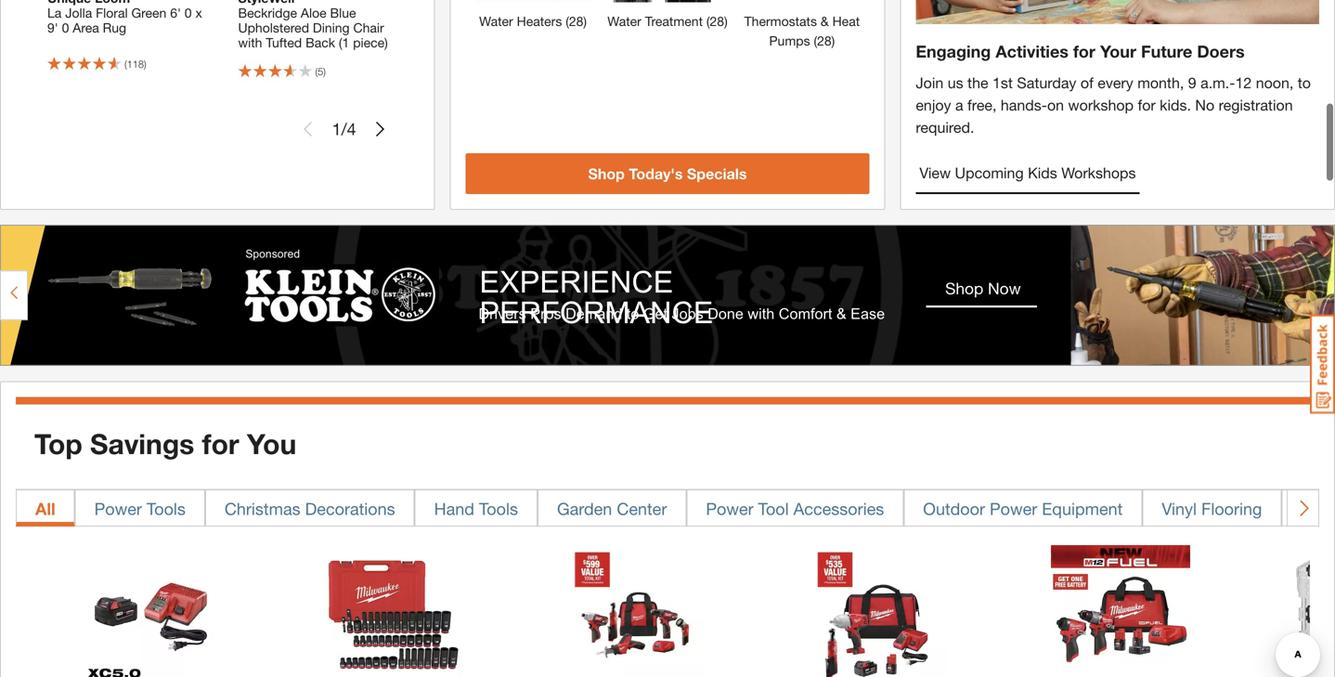 Task type: vqa. For each thing, say whether or not it's contained in the screenshot.
topmost from
no



Task type: locate. For each thing, give the bounding box(es) containing it.
1 vertical spatial for
[[1138, 96, 1156, 114]]

us
[[948, 74, 964, 91]]

)
[[584, 13, 587, 29], [725, 13, 728, 29], [832, 33, 835, 48], [144, 58, 146, 70], [324, 65, 326, 78]]

of
[[1081, 74, 1094, 91]]

all button
[[16, 489, 75, 527]]

enjoy
[[916, 96, 952, 114]]

2 horizontal spatial 28
[[818, 33, 832, 48]]

shockwave 3/8 in. drive sae and metric 6 point impact socket set (43-piece) image
[[324, 545, 463, 677]]

28 down &
[[818, 33, 832, 48]]

hands-
[[1001, 96, 1048, 114]]

equipment
[[1043, 499, 1123, 519]]

power down savings
[[94, 499, 142, 519]]

for up of
[[1074, 41, 1096, 61]]

water
[[479, 13, 513, 29], [608, 13, 642, 29]]

christmas
[[225, 499, 301, 519]]

power
[[94, 499, 142, 519], [706, 499, 754, 519], [990, 499, 1038, 519]]

noon,
[[1257, 74, 1294, 91]]

) right heaters
[[584, 13, 587, 29]]

required.
[[916, 118, 975, 136]]

0 horizontal spatial power
[[94, 499, 142, 519]]

upcoming
[[955, 164, 1024, 182]]

power tool accessories
[[706, 499, 885, 519]]

1 horizontal spatial power
[[706, 499, 754, 519]]

( for ( 118 )
[[124, 58, 127, 70]]

) down back on the left of the page
[[324, 65, 326, 78]]

2 tool from the left
[[1302, 499, 1332, 519]]

water treatment ( 28 )
[[608, 13, 728, 29]]

future
[[1142, 41, 1193, 61]]

4
[[347, 119, 356, 139]]

garden center
[[557, 499, 667, 519]]

1 tools from the left
[[147, 499, 186, 519]]

hand tools
[[434, 499, 518, 519]]

6'
[[170, 5, 181, 20]]

0 horizontal spatial water
[[479, 13, 513, 29]]

1 horizontal spatial for
[[1074, 41, 1096, 61]]

1 power from the left
[[94, 499, 142, 519]]

0 vertical spatial for
[[1074, 41, 1096, 61]]

garden
[[557, 499, 612, 519]]

dining
[[313, 20, 350, 35]]

( down back on the left of the page
[[315, 65, 318, 78]]

1 / 4
[[332, 119, 356, 139]]

28
[[569, 13, 584, 29], [710, 13, 725, 29], [818, 33, 832, 48]]

workshops
[[1062, 164, 1137, 182]]

power right center
[[706, 499, 754, 519]]

flooring
[[1202, 499, 1263, 519]]

outdoor
[[924, 499, 986, 519]]

water for water heaters
[[479, 13, 513, 29]]

shop today's specials
[[589, 165, 747, 182]]

/
[[342, 119, 347, 139]]

join us the 1st saturday of every month, 9 a.m.-12 noon, to enjoy a free, hands-on workshop for kids. no registration required.
[[916, 74, 1312, 136]]

0 left x on the left top of page
[[185, 5, 192, 20]]

tools for power tools
[[147, 499, 186, 519]]

1 horizontal spatial water
[[608, 13, 642, 29]]

0 horizontal spatial tool
[[759, 499, 789, 519]]

with
[[238, 35, 262, 50]]

5
[[318, 65, 324, 78]]

tools right the hand
[[479, 499, 518, 519]]

water down water heaters product image
[[479, 13, 513, 29]]

pumps
[[770, 33, 811, 48]]

2 horizontal spatial for
[[1138, 96, 1156, 114]]

to
[[1298, 74, 1312, 91]]

) down heat
[[832, 33, 835, 48]]

) right the "treatment"
[[725, 13, 728, 29]]

tools for hand tools
[[479, 499, 518, 519]]

your
[[1101, 41, 1137, 61]]

power right the outdoor
[[990, 499, 1038, 519]]

0
[[185, 5, 192, 20], [62, 20, 69, 35]]

2 tools from the left
[[479, 499, 518, 519]]

tools
[[147, 499, 186, 519], [479, 499, 518, 519]]

1 tool from the left
[[759, 499, 789, 519]]

outdoor power equipment
[[924, 499, 1123, 519]]

) for ( 28 )
[[832, 33, 835, 48]]

3 power from the left
[[990, 499, 1038, 519]]

power tools
[[94, 499, 186, 519]]

( down rug
[[124, 58, 127, 70]]

la
[[47, 5, 62, 20]]

power for power tools
[[94, 499, 142, 519]]

( right heaters
[[566, 13, 569, 29]]

a.m.-
[[1201, 74, 1236, 91]]

tool inside 'button'
[[759, 499, 789, 519]]

0 horizontal spatial 28
[[569, 13, 584, 29]]

a
[[956, 96, 964, 114]]

water for water treatment
[[608, 13, 642, 29]]

0 horizontal spatial tools
[[147, 499, 186, 519]]

118
[[127, 58, 144, 70]]

saturday
[[1018, 74, 1077, 91]]

for
[[1074, 41, 1096, 61], [1138, 96, 1156, 114], [202, 427, 239, 460]]

1
[[332, 119, 342, 139]]

1 horizontal spatial 28
[[710, 13, 725, 29]]

doers
[[1198, 41, 1245, 61]]

) down la jolla floral green 6' 0 x 9' 0 area rug
[[144, 58, 146, 70]]

tool right flooring
[[1302, 499, 1332, 519]]

1 water from the left
[[479, 13, 513, 29]]

for left "you"
[[202, 427, 239, 460]]

( right pumps at the right top of the page
[[814, 33, 818, 48]]

tool left accessories
[[759, 499, 789, 519]]

0 right 9'
[[62, 20, 69, 35]]

beckridge
[[238, 5, 297, 20]]

1 horizontal spatial tool
[[1302, 499, 1332, 519]]

tools down top savings for you at the left of page
[[147, 499, 186, 519]]

(
[[566, 13, 569, 29], [707, 13, 710, 29], [814, 33, 818, 48], [124, 58, 127, 70], [315, 65, 318, 78]]

1 horizontal spatial 0
[[185, 5, 192, 20]]

2 power from the left
[[706, 499, 754, 519]]

vinyl flooring button
[[1143, 489, 1282, 527]]

beckridge aloe blue upholstered dining chair with tufted back (1 piece)
[[238, 5, 388, 50]]

2 vertical spatial for
[[202, 427, 239, 460]]

1 horizontal spatial tools
[[479, 499, 518, 519]]

outdoor power equipment button
[[904, 489, 1143, 527]]

0 horizontal spatial for
[[202, 427, 239, 460]]

12
[[1236, 74, 1253, 91]]

28 right the "treatment"
[[710, 13, 725, 29]]

water heaters ( 28 )
[[479, 13, 587, 29]]

1st
[[993, 74, 1013, 91]]

2 horizontal spatial power
[[990, 499, 1038, 519]]

for down the month,
[[1138, 96, 1156, 114]]

tool
[[759, 499, 789, 519], [1302, 499, 1332, 519]]

area
[[73, 20, 99, 35]]

2 water from the left
[[608, 13, 642, 29]]

power inside 'button'
[[706, 499, 754, 519]]

power for power tool accessories
[[706, 499, 754, 519]]

vinyl
[[1162, 499, 1197, 519]]

jolla
[[65, 5, 92, 20]]

water heaters product image image
[[476, 0, 591, 2]]

28 right heaters
[[569, 13, 584, 29]]

next arrow image
[[1296, 499, 1311, 517]]

chair
[[353, 20, 384, 35]]

( for ( 28 )
[[814, 33, 818, 48]]

heaters
[[517, 13, 562, 29]]

free,
[[968, 96, 997, 114]]

water down water treatment product image
[[608, 13, 642, 29]]

month,
[[1138, 74, 1185, 91]]

garden center button
[[538, 489, 687, 527]]

feedback link image
[[1311, 314, 1336, 414]]

0 horizontal spatial 0
[[62, 20, 69, 35]]



Task type: describe. For each thing, give the bounding box(es) containing it.
( right the "treatment"
[[707, 13, 710, 29]]

every
[[1098, 74, 1134, 91]]

aloe
[[301, 5, 327, 20]]

for inside join us the 1st saturday of every month, 9 a.m.-12 noon, to enjoy a free, hands-on workshop for kids. no registration required.
[[1138, 96, 1156, 114]]

upholstered
[[238, 20, 309, 35]]

treatment
[[645, 13, 703, 29]]

registration
[[1219, 96, 1294, 114]]

m18/m12 12/18v lithium-ion cordless 3/8 in. ratchet and 1/2 in. impact wrench with friction ring combo kit image
[[809, 545, 949, 677]]

la jolla floral green 6' 0 x 9' 0 area rug
[[47, 5, 202, 35]]

m12 12v lithium-ion cordless combo kit (5-tool) with two 1.5 ah batteries, charger and tool bag image
[[566, 545, 706, 677]]

28 for water heaters ( 28 )
[[569, 13, 584, 29]]

tufted
[[266, 35, 302, 50]]

green
[[131, 5, 167, 20]]

la jolla floral green 6' 0 x 9' 0 area rug link
[[47, 0, 205, 35]]

workshop
[[1069, 96, 1134, 114]]

28 for water treatment ( 28 )
[[710, 13, 725, 29]]

for for you
[[202, 427, 239, 460]]

you
[[247, 427, 297, 460]]

( 28 )
[[811, 33, 835, 48]]

decorations
[[305, 499, 395, 519]]

engaging
[[916, 41, 992, 61]]

blue
[[330, 5, 356, 20]]

) for ( 118 )
[[144, 58, 146, 70]]

tool button
[[1282, 489, 1336, 527]]

x
[[196, 5, 202, 20]]

the
[[968, 74, 989, 91]]

accessories
[[794, 499, 885, 519]]

kids workshops image
[[916, 0, 1320, 24]]

(1
[[339, 35, 350, 50]]

heat
[[833, 13, 860, 29]]

center
[[617, 499, 667, 519]]

view
[[920, 164, 951, 182]]

all
[[35, 499, 55, 519]]

hand
[[434, 499, 475, 519]]

engaging activities for your future doers
[[916, 41, 1245, 61]]

top savings for you
[[34, 427, 297, 460]]

thermostats
[[745, 13, 817, 29]]

thermostats & heat pumps
[[745, 13, 860, 48]]

m18 18-volt lithium-ion xc starter kit with one 5.0ah battery and charger image
[[81, 545, 221, 677]]

hand tools button
[[415, 489, 538, 527]]

christmas decorations
[[225, 499, 395, 519]]

beckridge aloe blue upholstered dining chair with tufted back (1 piece) link
[[238, 0, 396, 50]]

activities
[[996, 41, 1069, 61]]

this is the first slide image
[[301, 122, 316, 137]]

kids.
[[1160, 96, 1192, 114]]

9
[[1189, 74, 1197, 91]]

water treatment product image image
[[610, 0, 726, 2]]

tool 
[[1302, 499, 1336, 519]]

power tools button
[[75, 489, 205, 527]]

) for ( 5 )
[[324, 65, 326, 78]]

on
[[1048, 96, 1065, 114]]

maxfit screwdriving set with sleeve (30-piece) image
[[1294, 545, 1336, 677]]

join
[[916, 74, 944, 91]]

9'
[[47, 20, 58, 35]]

next slide image
[[373, 122, 388, 137]]

( 5 )
[[315, 65, 326, 78]]

piece)
[[353, 35, 388, 50]]

top
[[34, 427, 82, 460]]

for for your
[[1074, 41, 1096, 61]]

tool inside button
[[1302, 499, 1332, 519]]

( 118 )
[[124, 58, 146, 70]]

power tool accessories button
[[687, 489, 904, 527]]

no
[[1196, 96, 1215, 114]]

rug
[[103, 20, 126, 35]]

view upcoming kids workshops
[[920, 164, 1137, 182]]

christmas decorations button
[[205, 489, 415, 527]]

( for ( 5 )
[[315, 65, 318, 78]]

vinyl flooring
[[1162, 499, 1263, 519]]

kids
[[1028, 164, 1058, 182]]

shop today's specials link
[[466, 153, 870, 194]]

back
[[306, 35, 335, 50]]

m12 fuel 12-volt lithium-ion brushless cordless hammer drill and impact driver combo kit w/2 batteries and bag (2-tool) image
[[1052, 545, 1191, 677]]

view upcoming kids workshops link
[[916, 153, 1140, 194]]

floral
[[96, 5, 128, 20]]



